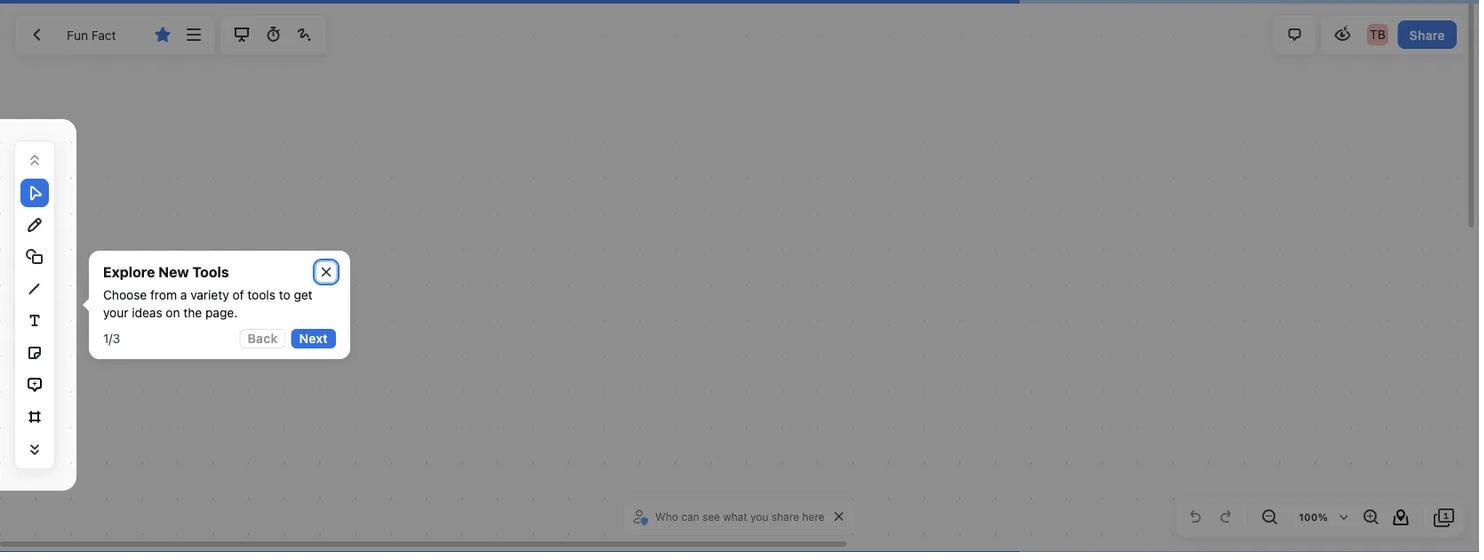 Task type: describe. For each thing, give the bounding box(es) containing it.
1
[[103, 331, 109, 346]]

dashboard image
[[26, 24, 47, 45]]

your
[[103, 305, 128, 320]]

ideas
[[132, 305, 162, 320]]

share button
[[1399, 20, 1458, 49]]

tools
[[247, 288, 276, 302]]

show previous tools image
[[20, 151, 49, 168]]

who can see what you share here
[[656, 510, 825, 523]]

get
[[294, 288, 313, 302]]

%
[[1318, 512, 1329, 523]]

next button
[[291, 329, 336, 349]]

explore new tools tooltip
[[76, 251, 350, 359]]

variety
[[190, 288, 229, 302]]

unstar this whiteboard image
[[152, 24, 173, 45]]

page.
[[205, 305, 238, 320]]

next
[[299, 331, 328, 346]]

100
[[1300, 512, 1318, 523]]

comment panel image
[[1285, 24, 1306, 45]]

100 %
[[1300, 512, 1329, 523]]

can
[[682, 510, 700, 523]]

tb button
[[1364, 20, 1393, 49]]

what
[[723, 510, 748, 523]]

share
[[772, 510, 800, 523]]

you
[[751, 510, 769, 523]]

laser image
[[294, 24, 315, 45]]

here
[[803, 510, 825, 523]]

timer image
[[263, 24, 284, 45]]

see
[[703, 510, 720, 523]]

tb
[[1370, 27, 1386, 42]]

pages image
[[1434, 507, 1456, 528]]

from
[[150, 288, 177, 302]]



Task type: locate. For each thing, give the bounding box(es) containing it.
progress bar
[[0, 0, 1480, 4]]

explore new tools element
[[103, 261, 229, 283]]

choose from a variety of tools to get your ideas on the page. element
[[103, 286, 336, 322]]

explore
[[103, 264, 155, 281]]

zoom out image
[[1259, 507, 1281, 528]]

explore new tools
[[103, 264, 229, 281]]

1 / 3
[[103, 331, 120, 346]]

on
[[166, 305, 180, 320]]

present image
[[231, 24, 253, 45]]

/
[[109, 331, 112, 346]]

to
[[279, 288, 290, 302]]

the
[[184, 305, 202, 320]]

Document name text field
[[54, 20, 146, 49]]

3
[[112, 331, 120, 346]]

more options image
[[183, 24, 205, 45]]

new
[[158, 264, 189, 281]]

tools
[[192, 264, 229, 281]]

zoom in image
[[1361, 507, 1382, 528]]

share
[[1410, 27, 1446, 42]]

who
[[656, 510, 679, 523]]

all eyes on me image
[[1333, 24, 1354, 45]]

show more tools image
[[24, 438, 45, 460]]

of
[[233, 288, 244, 302]]

who can see what you share here button
[[631, 503, 829, 530]]

choose
[[103, 288, 147, 302]]

a
[[180, 288, 187, 302]]

choose from a variety of tools to get your ideas on the page.
[[103, 288, 313, 320]]



Task type: vqa. For each thing, say whether or not it's contained in the screenshot.
3
yes



